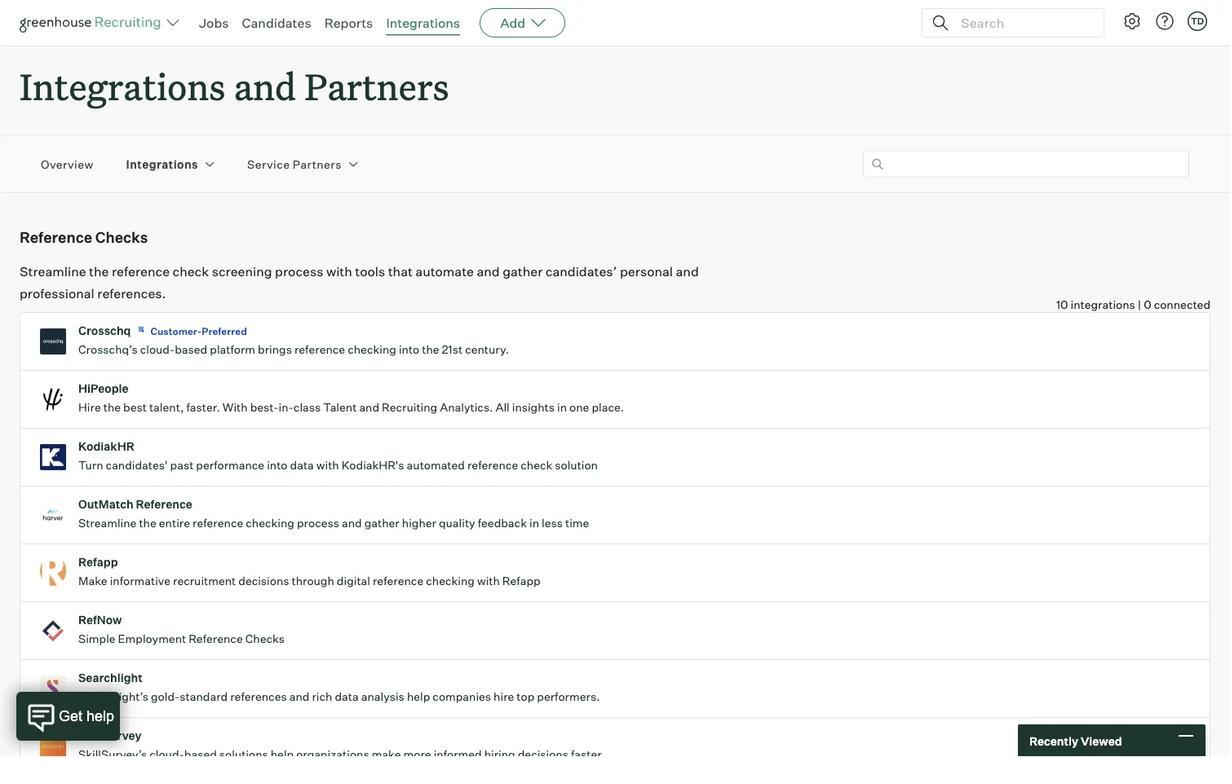 Task type: vqa. For each thing, say whether or not it's contained in the screenshot.


Task type: describe. For each thing, give the bounding box(es) containing it.
companies
[[433, 690, 491, 705]]

add button
[[480, 8, 565, 38]]

platform
[[210, 343, 255, 357]]

checks inside refnow simple employment reference checks
[[245, 632, 285, 647]]

outmatch reference streamline the entire reference checking process and gather higher quality feedback in less time
[[78, 498, 589, 531]]

connected
[[1154, 298, 1211, 312]]

one
[[569, 401, 589, 415]]

recruitment
[[173, 574, 236, 589]]

service partners
[[247, 157, 342, 171]]

brings
[[258, 343, 292, 357]]

into inside the kodiakhr turn candidates' past performance into data with kodiakhr's automated reference check solution
[[267, 459, 288, 473]]

and down candidates link
[[234, 62, 296, 110]]

in-
[[279, 401, 294, 415]]

hire
[[494, 690, 514, 705]]

|
[[1138, 298, 1141, 312]]

the inside hipeople hire the best talent, faster. with best-in-class talent and recruiting analytics. all insights in one place.
[[103, 401, 121, 415]]

jobs
[[199, 15, 229, 31]]

candidates'
[[106, 459, 168, 473]]

td button
[[1188, 11, 1207, 31]]

reference inside the kodiakhr turn candidates' past performance into data with kodiakhr's automated reference check solution
[[467, 459, 518, 473]]

0 vertical spatial partners
[[305, 62, 449, 110]]

references
[[230, 690, 287, 705]]

based
[[175, 343, 207, 357]]

past
[[170, 459, 194, 473]]

crosschq's
[[78, 343, 138, 357]]

searchlight
[[78, 671, 143, 686]]

analysis
[[361, 690, 404, 705]]

candidates
[[242, 15, 311, 31]]

best-
[[250, 401, 279, 415]]

candidates link
[[242, 15, 311, 31]]

process inside streamline the reference check screening process with tools that automate and gather candidates' personal and professional references.
[[275, 263, 323, 280]]

customer-preferred
[[151, 325, 247, 337]]

best
[[123, 401, 147, 415]]

help
[[407, 690, 430, 705]]

10 integrations | 0 connected
[[1056, 298, 1211, 312]]

0 horizontal spatial checks
[[95, 228, 148, 247]]

1 vertical spatial partners
[[293, 157, 342, 171]]

turn
[[78, 459, 103, 473]]

screening
[[212, 263, 272, 280]]

searchlight's
[[78, 690, 148, 705]]

reference inside refnow simple employment reference checks
[[189, 632, 243, 647]]

all
[[496, 401, 510, 415]]

recruiting
[[382, 401, 437, 415]]

with
[[223, 401, 248, 415]]

0
[[1144, 298, 1151, 312]]

integrations for integrations and partners
[[20, 62, 225, 110]]

preferred
[[202, 325, 247, 337]]

reference inside outmatch reference streamline the entire reference checking process and gather higher quality feedback in less time
[[136, 498, 192, 512]]

make
[[78, 574, 107, 589]]

searchlight searchlight's gold-standard references and rich data analysis help companies hire top performers.
[[78, 671, 600, 705]]

quality
[[439, 517, 475, 531]]

insights
[[512, 401, 555, 415]]

data inside searchlight searchlight's gold-standard references and rich data analysis help companies hire top performers.
[[335, 690, 359, 705]]

with inside the kodiakhr turn candidates' past performance into data with kodiakhr's automated reference check solution
[[316, 459, 339, 473]]

and inside hipeople hire the best talent, faster. with best-in-class talent and recruiting analytics. all insights in one place.
[[359, 401, 379, 415]]

solution
[[555, 459, 598, 473]]

informative
[[110, 574, 170, 589]]

personal
[[620, 263, 673, 280]]

reference inside refapp make informative recruitment decisions through digital reference checking with refapp
[[373, 574, 424, 589]]

higher
[[402, 517, 436, 531]]

td
[[1191, 15, 1204, 27]]

recently viewed
[[1029, 734, 1122, 749]]

talent
[[323, 401, 357, 415]]

faster.
[[186, 401, 220, 415]]

outmatch
[[78, 498, 133, 512]]

tools
[[355, 263, 385, 280]]

digital
[[337, 574, 370, 589]]

integrations for the topmost "integrations" link
[[386, 15, 460, 31]]

check inside streamline the reference check screening process with tools that automate and gather candidates' personal and professional references.
[[173, 263, 209, 280]]

crosschq
[[78, 324, 131, 338]]

hipeople
[[78, 382, 129, 396]]

reference right brings
[[294, 343, 345, 357]]

viewed
[[1081, 734, 1122, 749]]

analytics.
[[440, 401, 493, 415]]

streamline the reference check screening process with tools that automate and gather candidates' personal and professional references.
[[20, 263, 699, 302]]

candidates'
[[546, 263, 617, 280]]

checking inside refapp make informative recruitment decisions through digital reference checking with refapp
[[426, 574, 475, 589]]

performance
[[196, 459, 264, 473]]

integrations for "integrations" link to the left
[[126, 157, 198, 171]]

integrations and partners
[[20, 62, 449, 110]]

gold-
[[151, 690, 180, 705]]

and right personal
[[676, 263, 699, 280]]

the inside streamline the reference check screening process with tools that automate and gather candidates' personal and professional references.
[[89, 263, 109, 280]]

21st
[[442, 343, 463, 357]]

simple
[[78, 632, 115, 647]]



Task type: locate. For each thing, give the bounding box(es) containing it.
1 horizontal spatial integrations link
[[386, 15, 460, 31]]

in left less
[[529, 517, 539, 531]]

reference up "references."
[[112, 263, 170, 280]]

2 vertical spatial integrations
[[126, 157, 198, 171]]

in left 'one'
[[557, 401, 567, 415]]

data right rich
[[335, 690, 359, 705]]

1 vertical spatial into
[[267, 459, 288, 473]]

1 horizontal spatial gather
[[503, 263, 543, 280]]

the left 21st
[[422, 343, 439, 357]]

cloud-
[[140, 343, 175, 357]]

in inside outmatch reference streamline the entire reference checking process and gather higher quality feedback in less time
[[529, 517, 539, 531]]

with inside streamline the reference check screening process with tools that automate and gather candidates' personal and professional references.
[[326, 263, 352, 280]]

1 vertical spatial process
[[297, 517, 339, 531]]

0 horizontal spatial into
[[267, 459, 288, 473]]

streamline inside outmatch reference streamline the entire reference checking process and gather higher quality feedback in less time
[[78, 517, 137, 531]]

reference
[[112, 263, 170, 280], [294, 343, 345, 357], [467, 459, 518, 473], [193, 517, 243, 531], [373, 574, 424, 589]]

0 vertical spatial streamline
[[20, 263, 86, 280]]

through
[[292, 574, 334, 589]]

feedback
[[478, 517, 527, 531]]

with
[[326, 263, 352, 280], [316, 459, 339, 473], [477, 574, 500, 589]]

configure image
[[1122, 11, 1142, 31]]

1 vertical spatial checking
[[246, 517, 294, 531]]

the down hipeople
[[103, 401, 121, 415]]

2 horizontal spatial checking
[[426, 574, 475, 589]]

1 horizontal spatial in
[[557, 401, 567, 415]]

and left rich
[[289, 690, 309, 705]]

standard
[[180, 690, 228, 705]]

checking for into
[[348, 343, 396, 357]]

streamline inside streamline the reference check screening process with tools that automate and gather candidates' personal and professional references.
[[20, 263, 86, 280]]

hire
[[78, 401, 101, 415]]

None text field
[[863, 151, 1189, 178]]

that
[[388, 263, 413, 280]]

0 horizontal spatial data
[[290, 459, 314, 473]]

checks down decisions
[[245, 632, 285, 647]]

streamline down outmatch at the left bottom
[[78, 517, 137, 531]]

skillsurvey link
[[20, 719, 1210, 758]]

integrations
[[386, 15, 460, 31], [20, 62, 225, 110], [126, 157, 198, 171]]

check left solution
[[521, 459, 552, 473]]

0 horizontal spatial refapp
[[78, 556, 118, 570]]

process
[[275, 263, 323, 280], [297, 517, 339, 531]]

crosschq's cloud-based platform brings reference checking into the 21st century.
[[78, 343, 509, 357]]

1 horizontal spatial checking
[[348, 343, 396, 357]]

checking up hipeople hire the best talent, faster. with best-in-class talent and recruiting analytics. all insights in one place.
[[348, 343, 396, 357]]

time
[[565, 517, 589, 531]]

kodiakhr turn candidates' past performance into data with kodiakhr's automated reference check solution
[[78, 440, 598, 473]]

recently
[[1029, 734, 1078, 749]]

in
[[557, 401, 567, 415], [529, 517, 539, 531]]

refapp make informative recruitment decisions through digital reference checking with refapp
[[78, 556, 541, 589]]

checking down quality
[[426, 574, 475, 589]]

with down feedback
[[477, 574, 500, 589]]

the left entire
[[139, 517, 156, 531]]

century.
[[465, 343, 509, 357]]

checks
[[95, 228, 148, 247], [245, 632, 285, 647]]

and up digital
[[342, 517, 362, 531]]

0 vertical spatial checks
[[95, 228, 148, 247]]

1 vertical spatial data
[[335, 690, 359, 705]]

0 vertical spatial integrations link
[[386, 15, 460, 31]]

td button
[[1184, 8, 1211, 34]]

partners right service
[[293, 157, 342, 171]]

1 vertical spatial check
[[521, 459, 552, 473]]

place.
[[592, 401, 624, 415]]

into left 21st
[[399, 343, 419, 357]]

refapp down feedback
[[502, 574, 541, 589]]

integrations
[[1071, 298, 1135, 312]]

kodiakhr's
[[342, 459, 404, 473]]

1 horizontal spatial checks
[[245, 632, 285, 647]]

reference right entire
[[193, 517, 243, 531]]

less
[[542, 517, 563, 531]]

greenhouse recruiting image
[[20, 13, 166, 33]]

1 vertical spatial streamline
[[78, 517, 137, 531]]

check inside the kodiakhr turn candidates' past performance into data with kodiakhr's automated reference check solution
[[521, 459, 552, 473]]

process up refapp make informative recruitment decisions through digital reference checking with refapp
[[297, 517, 339, 531]]

checking for process
[[246, 517, 294, 531]]

gather inside outmatch reference streamline the entire reference checking process and gather higher quality feedback in less time
[[364, 517, 399, 531]]

the down "reference checks"
[[89, 263, 109, 280]]

and right talent at the bottom of page
[[359, 401, 379, 415]]

overview
[[41, 157, 93, 171]]

1 horizontal spatial data
[[335, 690, 359, 705]]

professional
[[20, 285, 94, 302]]

and
[[234, 62, 296, 110], [477, 263, 500, 280], [676, 263, 699, 280], [359, 401, 379, 415], [342, 517, 362, 531], [289, 690, 309, 705]]

10
[[1056, 298, 1068, 312]]

streamline
[[20, 263, 86, 280], [78, 517, 137, 531]]

reference checks
[[20, 228, 148, 247]]

gather left higher
[[364, 517, 399, 531]]

checking up decisions
[[246, 517, 294, 531]]

check left screening
[[173, 263, 209, 280]]

reference down recruitment
[[189, 632, 243, 647]]

0 horizontal spatial gather
[[364, 517, 399, 531]]

gather inside streamline the reference check screening process with tools that automate and gather candidates' personal and professional references.
[[503, 263, 543, 280]]

2 vertical spatial with
[[477, 574, 500, 589]]

references.
[[97, 285, 166, 302]]

1 vertical spatial checks
[[245, 632, 285, 647]]

reports
[[324, 15, 373, 31]]

1 vertical spatial gather
[[364, 517, 399, 531]]

1 vertical spatial integrations link
[[126, 156, 198, 172]]

reference inside outmatch reference streamline the entire reference checking process and gather higher quality feedback in less time
[[193, 517, 243, 531]]

with left kodiakhr's on the bottom of the page
[[316, 459, 339, 473]]

reference right automated
[[467, 459, 518, 473]]

employment
[[118, 632, 186, 647]]

0 vertical spatial with
[[326, 263, 352, 280]]

0 vertical spatial check
[[173, 263, 209, 280]]

1 horizontal spatial refapp
[[502, 574, 541, 589]]

reference
[[20, 228, 92, 247], [136, 498, 192, 512], [189, 632, 243, 647]]

add
[[500, 15, 525, 31]]

2 vertical spatial reference
[[189, 632, 243, 647]]

customer-
[[151, 325, 202, 337]]

class
[[294, 401, 321, 415]]

0 horizontal spatial check
[[173, 263, 209, 280]]

and inside searchlight searchlight's gold-standard references and rich data analysis help companies hire top performers.
[[289, 690, 309, 705]]

refnow simple employment reference checks
[[78, 614, 285, 647]]

kodiakhr
[[78, 440, 134, 454]]

1 horizontal spatial into
[[399, 343, 419, 357]]

0 vertical spatial integrations
[[386, 15, 460, 31]]

gather left candidates'
[[503, 263, 543, 280]]

0 vertical spatial process
[[275, 263, 323, 280]]

the inside outmatch reference streamline the entire reference checking process and gather higher quality feedback in less time
[[139, 517, 156, 531]]

skillsurvey
[[78, 729, 141, 744]]

1 vertical spatial refapp
[[502, 574, 541, 589]]

with left tools
[[326, 263, 352, 280]]

0 vertical spatial data
[[290, 459, 314, 473]]

1 vertical spatial with
[[316, 459, 339, 473]]

and inside outmatch reference streamline the entire reference checking process and gather higher quality feedback in less time
[[342, 517, 362, 531]]

automated
[[407, 459, 465, 473]]

refnow
[[78, 614, 122, 628]]

0 vertical spatial in
[[557, 401, 567, 415]]

0 vertical spatial refapp
[[78, 556, 118, 570]]

0 vertical spatial gather
[[503, 263, 543, 280]]

service partners link
[[247, 156, 342, 172]]

0 vertical spatial checking
[[348, 343, 396, 357]]

service
[[247, 157, 290, 171]]

reference up professional at left top
[[20, 228, 92, 247]]

reference inside streamline the reference check screening process with tools that automate and gather candidates' personal and professional references.
[[112, 263, 170, 280]]

in inside hipeople hire the best talent, faster. with best-in-class talent and recruiting analytics. all insights in one place.
[[557, 401, 567, 415]]

0 horizontal spatial integrations link
[[126, 156, 198, 172]]

0 horizontal spatial in
[[529, 517, 539, 531]]

checking inside outmatch reference streamline the entire reference checking process and gather higher quality feedback in less time
[[246, 517, 294, 531]]

2 vertical spatial checking
[[426, 574, 475, 589]]

process inside outmatch reference streamline the entire reference checking process and gather higher quality feedback in less time
[[297, 517, 339, 531]]

rich
[[312, 690, 332, 705]]

1 horizontal spatial check
[[521, 459, 552, 473]]

partners
[[305, 62, 449, 110], [293, 157, 342, 171]]

data
[[290, 459, 314, 473], [335, 690, 359, 705]]

data up outmatch reference streamline the entire reference checking process and gather higher quality feedback in less time
[[290, 459, 314, 473]]

reference up entire
[[136, 498, 192, 512]]

jobs link
[[199, 15, 229, 31]]

performers.
[[537, 690, 600, 705]]

with inside refapp make informative recruitment decisions through digital reference checking with refapp
[[477, 574, 500, 589]]

checking
[[348, 343, 396, 357], [246, 517, 294, 531], [426, 574, 475, 589]]

hipeople hire the best talent, faster. with best-in-class talent and recruiting analytics. all insights in one place.
[[78, 382, 624, 415]]

into right performance
[[267, 459, 288, 473]]

automate
[[415, 263, 474, 280]]

0 horizontal spatial checking
[[246, 517, 294, 531]]

reference right digital
[[373, 574, 424, 589]]

partners down reports link
[[305, 62, 449, 110]]

top
[[517, 690, 535, 705]]

1 vertical spatial integrations
[[20, 62, 225, 110]]

overview link
[[41, 156, 93, 172]]

refapp up make
[[78, 556, 118, 570]]

process right screening
[[275, 263, 323, 280]]

1 vertical spatial in
[[529, 517, 539, 531]]

Search text field
[[957, 11, 1089, 35]]

entire
[[159, 517, 190, 531]]

decisions
[[238, 574, 289, 589]]

streamline up professional at left top
[[20, 263, 86, 280]]

0 vertical spatial into
[[399, 343, 419, 357]]

1 vertical spatial reference
[[136, 498, 192, 512]]

talent,
[[149, 401, 184, 415]]

data inside the kodiakhr turn candidates' past performance into data with kodiakhr's automated reference check solution
[[290, 459, 314, 473]]

checks up "references."
[[95, 228, 148, 247]]

0 vertical spatial reference
[[20, 228, 92, 247]]

and right automate
[[477, 263, 500, 280]]



